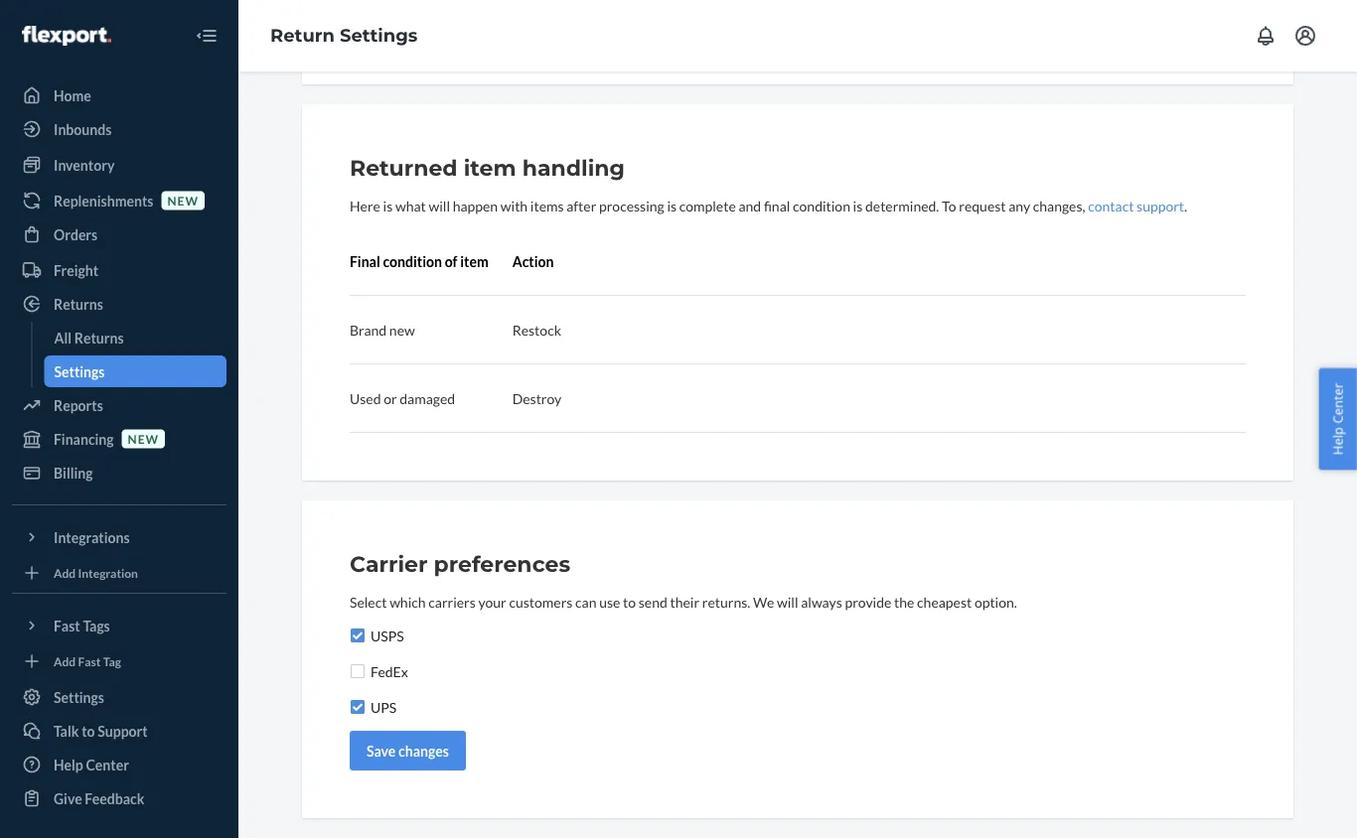 Task type: vqa. For each thing, say whether or not it's contained in the screenshot.
integrations dropdown button
yes



Task type: describe. For each thing, give the bounding box(es) containing it.
0 vertical spatial condition
[[793, 197, 851, 214]]

add fast tag
[[54, 654, 121, 669]]

add for add fast tag
[[54, 654, 76, 669]]

square image
[[350, 664, 366, 680]]

give
[[54, 791, 82, 807]]

returns.
[[702, 594, 751, 611]]

tags
[[83, 618, 110, 635]]

here
[[350, 197, 381, 214]]

.
[[1185, 197, 1188, 214]]

new for replenishments
[[167, 193, 199, 208]]

can
[[575, 594, 597, 611]]

integrations
[[54, 529, 130, 546]]

1 check square image from the top
[[350, 628, 366, 644]]

option.
[[975, 594, 1017, 611]]

select
[[350, 594, 387, 611]]

reports
[[54, 397, 103, 414]]

fast tags button
[[12, 610, 227, 642]]

open account menu image
[[1294, 24, 1318, 48]]

complete
[[680, 197, 736, 214]]

inbounds
[[54, 121, 112, 138]]

and
[[739, 197, 761, 214]]

carriers
[[429, 594, 476, 611]]

brand new
[[350, 322, 415, 338]]

inventory link
[[12, 149, 227, 181]]

changes
[[399, 743, 449, 760]]

final condition of item
[[350, 253, 489, 270]]

damaged
[[400, 390, 455, 407]]

your
[[479, 594, 507, 611]]

fast inside dropdown button
[[54, 618, 80, 635]]

destroy
[[513, 390, 562, 407]]

always
[[801, 594, 843, 611]]

all returns link
[[44, 322, 227, 354]]

items
[[531, 197, 564, 214]]

1 vertical spatial help center
[[54, 757, 129, 774]]

return settings link
[[270, 24, 418, 46]]

happen
[[453, 197, 498, 214]]

used or damaged
[[350, 390, 455, 407]]

of
[[445, 253, 458, 270]]

processing
[[599, 197, 665, 214]]

2 vertical spatial settings
[[54, 689, 104, 706]]

all returns
[[54, 329, 124, 346]]

save changes button
[[350, 731, 466, 771]]

0 vertical spatial to
[[623, 594, 636, 611]]

orders
[[54, 226, 98, 243]]

return settings
[[270, 24, 418, 46]]

0 vertical spatial returns
[[54, 296, 103, 313]]

1 horizontal spatial will
[[777, 594, 799, 611]]

select which carriers your customers can use to send their returns. we will always provide the cheapest option.
[[350, 594, 1017, 611]]

carrier preferences
[[350, 551, 571, 578]]

integration
[[78, 566, 138, 580]]

talk
[[54, 723, 79, 740]]

help center link
[[12, 749, 227, 781]]

add fast tag link
[[12, 650, 227, 674]]

financing
[[54, 431, 114, 448]]

flexport logo image
[[22, 26, 111, 46]]

add integration link
[[12, 562, 227, 585]]

add integration
[[54, 566, 138, 580]]

2 horizontal spatial new
[[389, 322, 415, 338]]

give feedback
[[54, 791, 145, 807]]

replenishments
[[54, 192, 153, 209]]

returned
[[350, 155, 458, 181]]

return
[[270, 24, 335, 46]]

which
[[390, 594, 426, 611]]

cheapest
[[917, 594, 972, 611]]

home link
[[12, 80, 227, 111]]

their
[[670, 594, 700, 611]]

inventory
[[54, 157, 115, 173]]

help center button
[[1319, 368, 1358, 470]]



Task type: locate. For each thing, give the bounding box(es) containing it.
add for add integration
[[54, 566, 76, 580]]

freight
[[54, 262, 98, 279]]

reports link
[[12, 390, 227, 421]]

carrier
[[350, 551, 428, 578]]

1 vertical spatial settings link
[[12, 682, 227, 714]]

all
[[54, 329, 72, 346]]

final
[[764, 197, 790, 214]]

will right what
[[429, 197, 450, 214]]

2 horizontal spatial is
[[853, 197, 863, 214]]

send
[[639, 594, 668, 611]]

2 vertical spatial new
[[128, 432, 159, 446]]

is left complete
[[667, 197, 677, 214]]

the
[[894, 594, 915, 611]]

save
[[367, 743, 396, 760]]

is left what
[[383, 197, 393, 214]]

center inside button
[[1329, 383, 1347, 424]]

0 horizontal spatial help
[[54, 757, 83, 774]]

new right the brand
[[389, 322, 415, 338]]

1 vertical spatial settings
[[54, 363, 105, 380]]

billing link
[[12, 457, 227, 489]]

request
[[959, 197, 1006, 214]]

condition left of
[[383, 253, 442, 270]]

with
[[501, 197, 528, 214]]

0 horizontal spatial help center
[[54, 757, 129, 774]]

contact
[[1088, 197, 1134, 214]]

action
[[513, 253, 554, 270]]

support
[[98, 723, 148, 740]]

0 vertical spatial new
[[167, 193, 199, 208]]

check square image down square icon
[[350, 700, 366, 716]]

feedback
[[85, 791, 145, 807]]

condition right final
[[793, 197, 851, 214]]

2 is from the left
[[667, 197, 677, 214]]

1 vertical spatial help
[[54, 757, 83, 774]]

center
[[1329, 383, 1347, 424], [86, 757, 129, 774]]

give feedback button
[[12, 783, 227, 815]]

after
[[567, 197, 597, 214]]

tag
[[103, 654, 121, 669]]

returned item handling
[[350, 155, 625, 181]]

will right we
[[777, 594, 799, 611]]

check square image
[[350, 628, 366, 644], [350, 700, 366, 716]]

0 vertical spatial will
[[429, 197, 450, 214]]

1 vertical spatial center
[[86, 757, 129, 774]]

use
[[599, 594, 621, 611]]

help center
[[1329, 383, 1347, 456], [54, 757, 129, 774]]

help center inside button
[[1329, 383, 1347, 456]]

settings up 'talk'
[[54, 689, 104, 706]]

1 vertical spatial item
[[460, 253, 489, 270]]

1 horizontal spatial new
[[167, 193, 199, 208]]

1 horizontal spatial help center
[[1329, 383, 1347, 456]]

returns link
[[12, 288, 227, 320]]

what
[[396, 197, 426, 214]]

0 horizontal spatial new
[[128, 432, 159, 446]]

0 vertical spatial settings
[[340, 24, 418, 46]]

1 vertical spatial returns
[[74, 329, 124, 346]]

new
[[167, 193, 199, 208], [389, 322, 415, 338], [128, 432, 159, 446]]

new up orders link
[[167, 193, 199, 208]]

returns right the all
[[74, 329, 124, 346]]

billing
[[54, 465, 93, 482]]

settings right return
[[340, 24, 418, 46]]

1 add from the top
[[54, 566, 76, 580]]

to
[[942, 197, 957, 214]]

we
[[753, 594, 775, 611]]

settings link down all returns link
[[44, 356, 227, 388]]

changes,
[[1033, 197, 1086, 214]]

to
[[623, 594, 636, 611], [82, 723, 95, 740]]

1 horizontal spatial center
[[1329, 383, 1347, 424]]

preferences
[[434, 551, 571, 578]]

open notifications image
[[1254, 24, 1278, 48]]

add inside "link"
[[54, 566, 76, 580]]

integrations button
[[12, 522, 227, 554]]

to inside button
[[82, 723, 95, 740]]

returns
[[54, 296, 103, 313], [74, 329, 124, 346]]

1 is from the left
[[383, 197, 393, 214]]

new for financing
[[128, 432, 159, 446]]

1 vertical spatial fast
[[78, 654, 101, 669]]

determined.
[[866, 197, 940, 214]]

0 vertical spatial fast
[[54, 618, 80, 635]]

0 vertical spatial settings link
[[44, 356, 227, 388]]

help inside help center button
[[1329, 427, 1347, 456]]

handling
[[523, 155, 625, 181]]

0 vertical spatial help center
[[1329, 383, 1347, 456]]

returns down freight
[[54, 296, 103, 313]]

close navigation image
[[195, 24, 219, 48]]

1 vertical spatial add
[[54, 654, 76, 669]]

condition
[[793, 197, 851, 214], [383, 253, 442, 270]]

0 vertical spatial item
[[464, 155, 516, 181]]

add
[[54, 566, 76, 580], [54, 654, 76, 669]]

home
[[54, 87, 91, 104]]

any
[[1009, 197, 1031, 214]]

to right use
[[623, 594, 636, 611]]

provide
[[845, 594, 892, 611]]

restock
[[513, 322, 562, 338]]

1 horizontal spatial to
[[623, 594, 636, 611]]

settings link
[[44, 356, 227, 388], [12, 682, 227, 714]]

item right of
[[460, 253, 489, 270]]

talk to support
[[54, 723, 148, 740]]

item up happen
[[464, 155, 516, 181]]

0 horizontal spatial center
[[86, 757, 129, 774]]

3 is from the left
[[853, 197, 863, 214]]

freight link
[[12, 254, 227, 286]]

add left integration
[[54, 566, 76, 580]]

save changes
[[367, 743, 449, 760]]

or
[[384, 390, 397, 407]]

0 vertical spatial add
[[54, 566, 76, 580]]

contact support link
[[1088, 197, 1185, 214]]

is left determined.
[[853, 197, 863, 214]]

1 vertical spatial check square image
[[350, 700, 366, 716]]

new down reports link
[[128, 432, 159, 446]]

check square image down select
[[350, 628, 366, 644]]

0 horizontal spatial condition
[[383, 253, 442, 270]]

brand
[[350, 322, 387, 338]]

will
[[429, 197, 450, 214], [777, 594, 799, 611]]

1 vertical spatial will
[[777, 594, 799, 611]]

settings up reports
[[54, 363, 105, 380]]

0 horizontal spatial is
[[383, 197, 393, 214]]

fast left tag
[[78, 654, 101, 669]]

settings
[[340, 24, 418, 46], [54, 363, 105, 380], [54, 689, 104, 706]]

inbounds link
[[12, 113, 227, 145]]

used
[[350, 390, 381, 407]]

here is what will happen with items after processing is complete and final condition is determined. to request any changes, contact support .
[[350, 197, 1188, 214]]

2 add from the top
[[54, 654, 76, 669]]

2 check square image from the top
[[350, 700, 366, 716]]

help inside help center link
[[54, 757, 83, 774]]

final
[[350, 253, 380, 270]]

0 horizontal spatial will
[[429, 197, 450, 214]]

0 vertical spatial check square image
[[350, 628, 366, 644]]

fast tags
[[54, 618, 110, 635]]

to right 'talk'
[[82, 723, 95, 740]]

1 horizontal spatial help
[[1329, 427, 1347, 456]]

orders link
[[12, 219, 227, 250]]

add down the fast tags
[[54, 654, 76, 669]]

talk to support button
[[12, 716, 227, 747]]

1 vertical spatial new
[[389, 322, 415, 338]]

1 horizontal spatial condition
[[793, 197, 851, 214]]

1 vertical spatial condition
[[383, 253, 442, 270]]

customers
[[509, 594, 573, 611]]

support
[[1137, 197, 1185, 214]]

1 horizontal spatial is
[[667, 197, 677, 214]]

0 vertical spatial center
[[1329, 383, 1347, 424]]

1 vertical spatial to
[[82, 723, 95, 740]]

0 horizontal spatial to
[[82, 723, 95, 740]]

fast left tags
[[54, 618, 80, 635]]

settings link up talk to support button
[[12, 682, 227, 714]]

item
[[464, 155, 516, 181], [460, 253, 489, 270]]

0 vertical spatial help
[[1329, 427, 1347, 456]]



